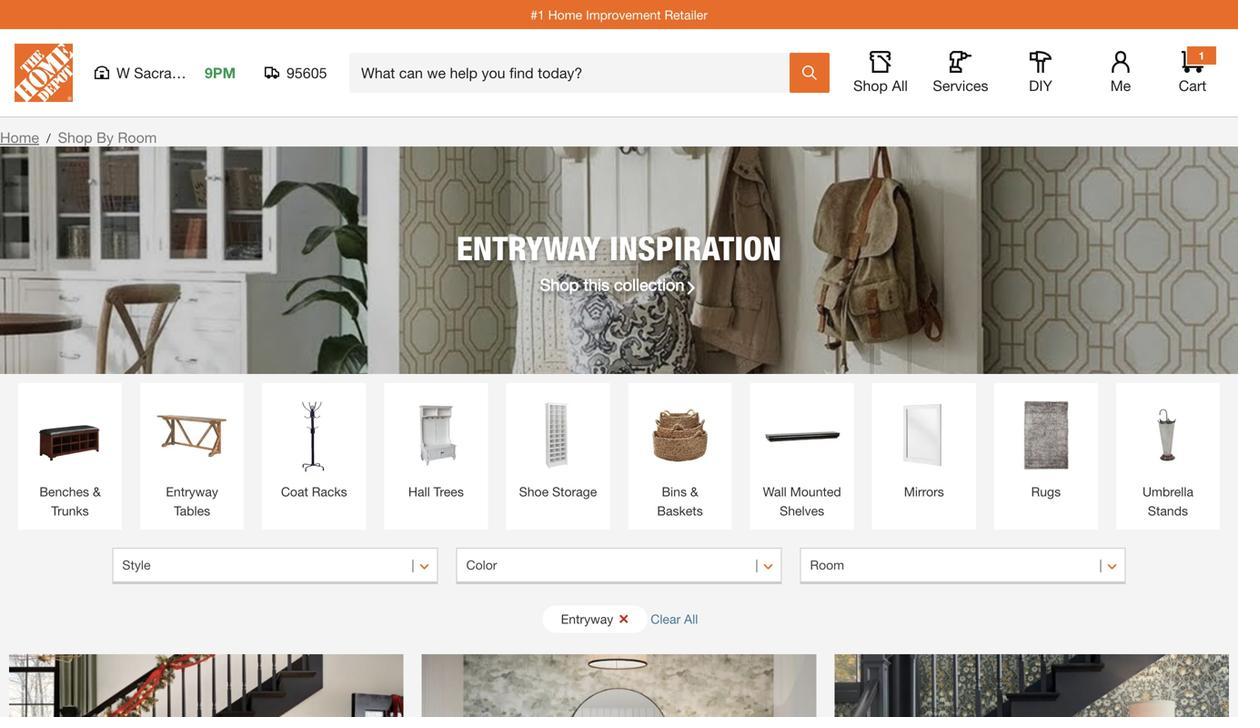 Task type: describe. For each thing, give the bounding box(es) containing it.
shop all
[[854, 77, 908, 94]]

by
[[96, 129, 114, 146]]

umbrella stands link
[[1126, 392, 1211, 521]]

storage
[[552, 484, 597, 499]]

collection
[[614, 275, 685, 294]]

all for shop all
[[892, 77, 908, 94]]

me
[[1111, 77, 1131, 94]]

hall trees link
[[393, 392, 479, 502]]

improvement
[[586, 7, 661, 22]]

entryway for entryway inspiration
[[457, 228, 601, 268]]

What can we help you find today? search field
[[361, 54, 789, 92]]

tables
[[174, 503, 210, 518]]

cart 1
[[1179, 49, 1207, 94]]

hall trees image
[[393, 392, 479, 478]]

trunks
[[51, 503, 89, 518]]

#1 home improvement retailer
[[531, 7, 708, 22]]

mirrors link
[[882, 392, 967, 502]]

benches
[[39, 484, 89, 499]]

w
[[116, 64, 130, 81]]

bins & baskets link
[[638, 392, 723, 521]]

entryway tables link
[[149, 392, 235, 521]]

home link
[[0, 129, 39, 146]]

shoe storage link
[[515, 392, 601, 502]]

diy
[[1029, 77, 1053, 94]]

benches & trunks
[[39, 484, 101, 518]]

shop for shop this collection
[[540, 275, 579, 294]]

shoe storage
[[519, 484, 597, 499]]

shop this collection
[[540, 275, 685, 294]]

room inside "button"
[[810, 558, 845, 573]]

style
[[122, 558, 151, 573]]

retailer
[[665, 7, 708, 22]]

3 stretchy image image from the left
[[835, 654, 1230, 717]]

w sacramento 9pm
[[116, 64, 236, 81]]

umbrella stands
[[1143, 484, 1194, 518]]

0 horizontal spatial home
[[0, 129, 39, 146]]

entryway tables image
[[149, 392, 235, 478]]

0 horizontal spatial room
[[118, 129, 157, 146]]

0 vertical spatial home
[[548, 7, 583, 22]]

bins
[[662, 484, 687, 499]]

trees
[[434, 484, 464, 499]]

entryway inspiration
[[457, 228, 782, 268]]

entryway inside button
[[561, 612, 614, 627]]

#1
[[531, 7, 545, 22]]

baskets
[[657, 503, 703, 518]]

services button
[[932, 51, 990, 95]]



Task type: locate. For each thing, give the bounding box(es) containing it.
cart
[[1179, 77, 1207, 94]]

this
[[584, 275, 610, 294]]

2 vertical spatial entryway
[[561, 612, 614, 627]]

clear all button
[[651, 603, 698, 636]]

95605 button
[[265, 64, 328, 82]]

coat racks link
[[271, 392, 357, 502]]

home right #1
[[548, 7, 583, 22]]

racks
[[312, 484, 347, 499]]

0 horizontal spatial stretchy image image
[[9, 654, 404, 717]]

stretchy image image
[[9, 654, 404, 717], [422, 654, 817, 717], [835, 654, 1230, 717]]

umbrella
[[1143, 484, 1194, 499]]

1 stretchy image image from the left
[[9, 654, 404, 717]]

inspiration
[[610, 228, 782, 268]]

2 stretchy image image from the left
[[422, 654, 817, 717]]

shop
[[854, 77, 888, 94], [58, 129, 92, 146], [540, 275, 579, 294]]

1 vertical spatial room
[[810, 558, 845, 573]]

2 & from the left
[[691, 484, 699, 499]]

0 vertical spatial shop
[[854, 77, 888, 94]]

shop all button
[[852, 51, 910, 95]]

0 vertical spatial all
[[892, 77, 908, 94]]

home
[[548, 7, 583, 22], [0, 129, 39, 146]]

umbrella stands image
[[1126, 392, 1211, 478]]

color
[[466, 558, 497, 573]]

wall mounted shelves
[[763, 484, 842, 518]]

shop inside shop this collection link
[[540, 275, 579, 294]]

rugs link
[[1004, 392, 1089, 502]]

& inside bins & baskets
[[691, 484, 699, 499]]

stands
[[1148, 503, 1189, 518]]

1 horizontal spatial &
[[691, 484, 699, 499]]

clear all
[[651, 612, 698, 627]]

entryway tables
[[166, 484, 218, 518]]

all
[[892, 77, 908, 94], [684, 612, 698, 627]]

rugs
[[1032, 484, 1061, 499]]

1 horizontal spatial home
[[548, 7, 583, 22]]

& right benches
[[93, 484, 101, 499]]

shoe
[[519, 484, 549, 499]]

1 vertical spatial home
[[0, 129, 39, 146]]

wall
[[763, 484, 787, 499]]

entryway
[[457, 228, 601, 268], [166, 484, 218, 499], [561, 612, 614, 627]]

1 horizontal spatial stretchy image image
[[422, 654, 817, 717]]

mounted
[[791, 484, 842, 499]]

entryway up this
[[457, 228, 601, 268]]

style button
[[112, 548, 438, 584]]

entryway up tables
[[166, 484, 218, 499]]

services
[[933, 77, 989, 94]]

1 vertical spatial shop
[[58, 129, 92, 146]]

shop this collection link
[[540, 273, 698, 297]]

rugs image
[[1004, 392, 1089, 478]]

1
[[1199, 49, 1205, 62]]

room right by
[[118, 129, 157, 146]]

1 horizontal spatial all
[[892, 77, 908, 94]]

coat racks image
[[271, 392, 357, 478]]

& for bins & baskets
[[691, 484, 699, 499]]

non lazy image image
[[0, 147, 1239, 374]]

room down 'shelves'
[[810, 558, 845, 573]]

color button
[[456, 548, 782, 584]]

0 vertical spatial entryway
[[457, 228, 601, 268]]

entryway for entryway tables
[[166, 484, 218, 499]]

/
[[46, 131, 51, 146]]

all for clear all
[[684, 612, 698, 627]]

coat
[[281, 484, 308, 499]]

1 vertical spatial all
[[684, 612, 698, 627]]

room
[[118, 129, 157, 146], [810, 558, 845, 573]]

home / shop by room
[[0, 129, 157, 146]]

& for benches & trunks
[[93, 484, 101, 499]]

2 horizontal spatial shop
[[854, 77, 888, 94]]

95605
[[287, 64, 327, 81]]

me button
[[1092, 51, 1150, 95]]

diy button
[[1012, 51, 1070, 95]]

all right clear at bottom right
[[684, 612, 698, 627]]

shelves
[[780, 503, 825, 518]]

2 vertical spatial shop
[[540, 275, 579, 294]]

&
[[93, 484, 101, 499], [691, 484, 699, 499]]

hall
[[409, 484, 430, 499]]

mirrors image
[[882, 392, 967, 478]]

9pm
[[205, 64, 236, 81]]

shop for shop all
[[854, 77, 888, 94]]

& inside the "benches & trunks"
[[93, 484, 101, 499]]

entryway down color button
[[561, 612, 614, 627]]

coat racks
[[281, 484, 347, 499]]

1 & from the left
[[93, 484, 101, 499]]

entryway button
[[543, 606, 648, 633]]

1 horizontal spatial shop
[[540, 275, 579, 294]]

0 horizontal spatial shop
[[58, 129, 92, 146]]

home left /
[[0, 129, 39, 146]]

shop left services
[[854, 77, 888, 94]]

hall trees
[[409, 484, 464, 499]]

& right the bins
[[691, 484, 699, 499]]

clear
[[651, 612, 681, 627]]

benches & trunks image
[[27, 392, 113, 478]]

shop right /
[[58, 129, 92, 146]]

bins & baskets
[[657, 484, 703, 518]]

sacramento
[[134, 64, 213, 81]]

wall mounted shelves image
[[760, 392, 845, 478]]

mirrors
[[904, 484, 944, 499]]

benches & trunks link
[[27, 392, 113, 521]]

0 vertical spatial room
[[118, 129, 157, 146]]

all left services
[[892, 77, 908, 94]]

wall mounted shelves link
[[760, 392, 845, 521]]

bins & baskets image
[[638, 392, 723, 478]]

1 vertical spatial entryway
[[166, 484, 218, 499]]

the home depot logo image
[[15, 44, 73, 102]]

1 horizontal spatial room
[[810, 558, 845, 573]]

room button
[[800, 548, 1126, 584]]

shoe storage image
[[515, 392, 601, 478]]

shop left this
[[540, 275, 579, 294]]

0 horizontal spatial all
[[684, 612, 698, 627]]

2 horizontal spatial stretchy image image
[[835, 654, 1230, 717]]

0 horizontal spatial &
[[93, 484, 101, 499]]

shop inside shop all button
[[854, 77, 888, 94]]



Task type: vqa. For each thing, say whether or not it's contained in the screenshot.
%) inside the $ 399 00 $ 598 . 00 Save $ 199 . 00 ( 33 %)
no



